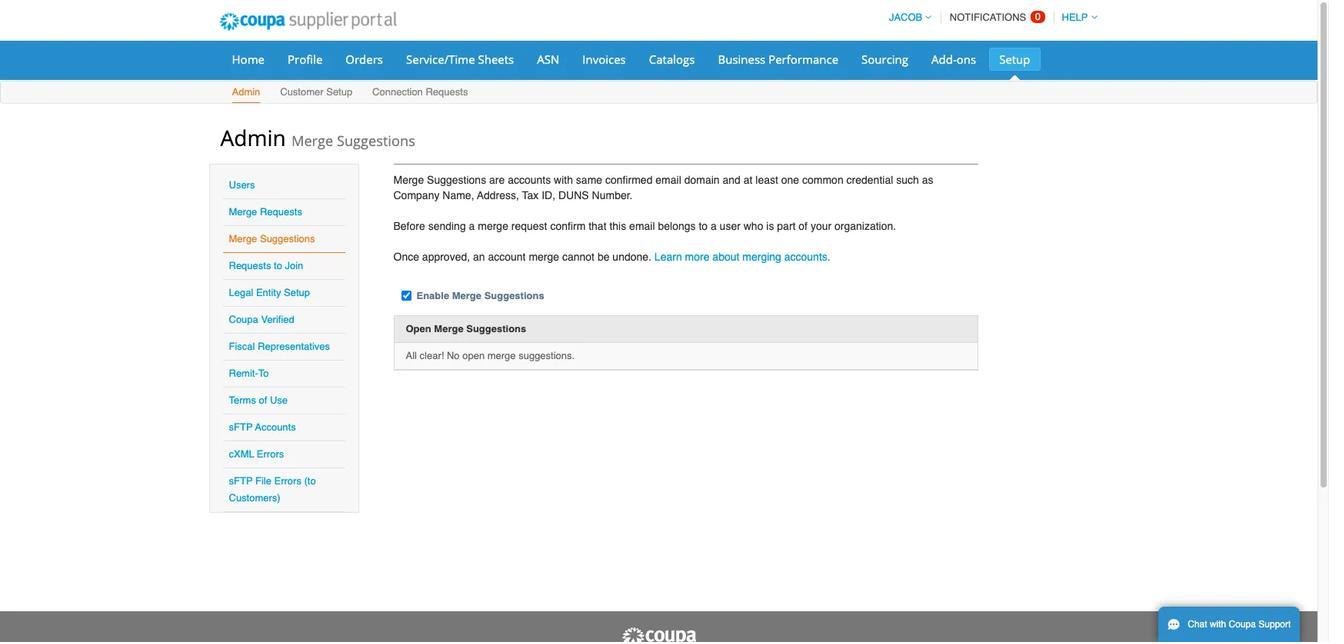 Task type: describe. For each thing, give the bounding box(es) containing it.
chat
[[1188, 619, 1207, 630]]

domain
[[684, 174, 720, 186]]

0 horizontal spatial coupa supplier portal image
[[209, 2, 407, 41]]

confirm
[[550, 220, 586, 232]]

merge suggestions
[[229, 233, 315, 245]]

terms of use
[[229, 395, 288, 406]]

merge inside admin merge suggestions
[[292, 132, 333, 150]]

terms of use link
[[229, 395, 288, 406]]

performance
[[769, 52, 838, 67]]

merge suggestions link
[[229, 233, 315, 245]]

customer setup link
[[279, 83, 353, 103]]

merge requests link
[[229, 206, 302, 218]]

users link
[[229, 179, 255, 191]]

navigation containing notifications 0
[[882, 2, 1097, 32]]

undone.
[[613, 251, 651, 263]]

be
[[598, 251, 610, 263]]

customer
[[280, 86, 324, 98]]

duns
[[558, 189, 589, 202]]

requests for merge requests
[[260, 206, 302, 218]]

connection requests
[[372, 86, 468, 98]]

service/time sheets
[[406, 52, 514, 67]]

1 horizontal spatial setup
[[326, 86, 352, 98]]

all
[[406, 350, 417, 362]]

same
[[576, 174, 602, 186]]

organization.
[[835, 220, 896, 232]]

0 vertical spatial errors
[[257, 448, 284, 460]]

merge up no
[[434, 323, 464, 334]]

no
[[447, 350, 460, 362]]

one
[[781, 174, 799, 186]]

profile
[[288, 52, 323, 67]]

this
[[610, 220, 626, 232]]

open
[[462, 350, 485, 362]]

asn
[[537, 52, 559, 67]]

coupa verified
[[229, 314, 294, 325]]

an
[[473, 251, 485, 263]]

suggestions for enable
[[484, 290, 544, 302]]

requests to join link
[[229, 260, 303, 272]]

(to
[[304, 475, 316, 487]]

use
[[270, 395, 288, 406]]

remit-
[[229, 368, 258, 379]]

at
[[744, 174, 753, 186]]

sftp for sftp accounts
[[229, 422, 253, 433]]

confirmed
[[605, 174, 653, 186]]

approved,
[[422, 251, 470, 263]]

entity
[[256, 287, 281, 298]]

jacob
[[889, 12, 922, 23]]

enable merge suggestions
[[417, 290, 544, 302]]

before sending a merge request confirm that this email belongs to a user who is part of your organization.
[[393, 220, 896, 232]]

suggestions up join
[[260, 233, 315, 245]]

legal
[[229, 287, 253, 298]]

that
[[589, 220, 607, 232]]

your
[[811, 220, 832, 232]]

add-
[[932, 52, 957, 67]]

fiscal representatives
[[229, 341, 330, 352]]

chat with coupa support
[[1188, 619, 1291, 630]]

credential
[[847, 174, 893, 186]]

cxml errors link
[[229, 448, 284, 460]]

requests for connection requests
[[426, 86, 468, 98]]

connection requests link
[[372, 83, 469, 103]]

suggestions.
[[519, 350, 575, 362]]

account
[[488, 251, 526, 263]]

coupa verified link
[[229, 314, 294, 325]]

sftp file errors (to customers) link
[[229, 475, 316, 504]]

profile link
[[278, 48, 333, 71]]

open merge suggestions
[[406, 323, 526, 334]]

0 horizontal spatial coupa
[[229, 314, 258, 325]]

asn link
[[527, 48, 569, 71]]

ons
[[957, 52, 976, 67]]

suggestions for admin
[[337, 132, 415, 150]]

help
[[1062, 12, 1088, 23]]

merge for open
[[487, 350, 516, 362]]

invoices
[[583, 52, 626, 67]]

number.
[[592, 189, 633, 202]]

business performance link
[[708, 48, 848, 71]]

accounts
[[255, 422, 296, 433]]

before
[[393, 220, 425, 232]]

0 horizontal spatial of
[[259, 395, 267, 406]]

connection
[[372, 86, 423, 98]]

merge up open merge suggestions
[[452, 290, 482, 302]]

with inside merge suggestions are accounts with same confirmed email domain and at least one common credential such as company name, address, tax id, duns number.
[[554, 174, 573, 186]]

accounts
[[508, 174, 551, 186]]

belongs
[[658, 220, 696, 232]]



Task type: vqa. For each thing, say whether or not it's contained in the screenshot.
the bottommost the Selected List Box
no



Task type: locate. For each thing, give the bounding box(es) containing it.
tax
[[522, 189, 539, 202]]

suggestions down connection
[[337, 132, 415, 150]]

company
[[393, 189, 440, 202]]

0 horizontal spatial with
[[554, 174, 573, 186]]

cxml
[[229, 448, 254, 460]]

setup link
[[989, 48, 1040, 71]]

2 a from the left
[[711, 220, 717, 232]]

home
[[232, 52, 265, 67]]

0 vertical spatial coupa
[[229, 314, 258, 325]]

request
[[511, 220, 547, 232]]

0 vertical spatial email
[[656, 174, 681, 186]]

customers)
[[229, 492, 281, 504]]

admin down admin link at top left
[[220, 123, 286, 152]]

setup down join
[[284, 287, 310, 298]]

None checkbox
[[401, 291, 411, 301]]

1 horizontal spatial to
[[699, 220, 708, 232]]

suggestions up name,
[[427, 174, 486, 186]]

1 horizontal spatial coupa supplier portal image
[[620, 627, 697, 642]]

admin down home
[[232, 86, 260, 98]]

part
[[777, 220, 796, 232]]

setup down notifications 0 on the right of page
[[999, 52, 1030, 67]]

remit-to
[[229, 368, 269, 379]]

jacob link
[[882, 12, 932, 23]]

are
[[489, 174, 505, 186]]

errors left the (to
[[274, 475, 301, 487]]

home link
[[222, 48, 275, 71]]

1 vertical spatial email
[[629, 220, 655, 232]]

merge inside merge suggestions are accounts with same confirmed email domain and at least one common credential such as company name, address, tax id, duns number.
[[393, 174, 424, 186]]

1 horizontal spatial of
[[799, 220, 808, 232]]

1 horizontal spatial email
[[656, 174, 681, 186]]

requests to join
[[229, 260, 303, 272]]

1 sftp from the top
[[229, 422, 253, 433]]

once
[[393, 251, 419, 263]]

of left use
[[259, 395, 267, 406]]

0 vertical spatial admin
[[232, 86, 260, 98]]

coupa inside button
[[1229, 619, 1256, 630]]

1 vertical spatial of
[[259, 395, 267, 406]]

such
[[896, 174, 919, 186]]

0 horizontal spatial to
[[274, 260, 282, 272]]

sftp file errors (to customers)
[[229, 475, 316, 504]]

2 horizontal spatial setup
[[999, 52, 1030, 67]]

about
[[713, 251, 739, 263]]

representatives
[[258, 341, 330, 352]]

with right 'chat'
[[1210, 619, 1226, 630]]

0 vertical spatial coupa supplier portal image
[[209, 2, 407, 41]]

merge right 'open'
[[487, 350, 516, 362]]

merge
[[478, 220, 508, 232], [529, 251, 559, 263], [487, 350, 516, 362]]

all clear! no open merge suggestions.
[[406, 350, 575, 362]]

suggestions inside merge suggestions are accounts with same confirmed email domain and at least one common credential such as company name, address, tax id, duns number.
[[427, 174, 486, 186]]

0 vertical spatial requests
[[426, 86, 468, 98]]

requests down service/time
[[426, 86, 468, 98]]

sftp accounts link
[[229, 422, 296, 433]]

requests up legal
[[229, 260, 271, 272]]

0 vertical spatial merge
[[478, 220, 508, 232]]

admin inside admin link
[[232, 86, 260, 98]]

admin for admin merge suggestions
[[220, 123, 286, 152]]

merge down users link
[[229, 206, 257, 218]]

service/time sheets link
[[396, 48, 524, 71]]

as
[[922, 174, 933, 186]]

merge
[[292, 132, 333, 150], [393, 174, 424, 186], [229, 206, 257, 218], [229, 233, 257, 245], [452, 290, 482, 302], [434, 323, 464, 334]]

0 vertical spatial sftp
[[229, 422, 253, 433]]

open
[[406, 323, 431, 334]]

1 vertical spatial coupa supplier portal image
[[620, 627, 697, 642]]

1 vertical spatial with
[[1210, 619, 1226, 630]]

clear!
[[420, 350, 444, 362]]

address,
[[477, 189, 519, 202]]

sftp up customers)
[[229, 475, 253, 487]]

1 vertical spatial admin
[[220, 123, 286, 152]]

1 vertical spatial requests
[[260, 206, 302, 218]]

file
[[255, 475, 271, 487]]

to right belongs
[[699, 220, 708, 232]]

errors down accounts
[[257, 448, 284, 460]]

of
[[799, 220, 808, 232], [259, 395, 267, 406]]

setup right customer
[[326, 86, 352, 98]]

common
[[802, 174, 844, 186]]

sftp
[[229, 422, 253, 433], [229, 475, 253, 487]]

1 horizontal spatial with
[[1210, 619, 1226, 630]]

business performance
[[718, 52, 838, 67]]

merge down merge requests
[[229, 233, 257, 245]]

with inside button
[[1210, 619, 1226, 630]]

once approved, an account merge cannot be undone. learn more about merging accounts.
[[393, 251, 830, 263]]

coupa left support
[[1229, 619, 1256, 630]]

sourcing
[[862, 52, 908, 67]]

of right 'part'
[[799, 220, 808, 232]]

requests up merge suggestions link
[[260, 206, 302, 218]]

sftp up cxml
[[229, 422, 253, 433]]

chat with coupa support button
[[1158, 607, 1300, 642]]

0 vertical spatial setup
[[999, 52, 1030, 67]]

orders link
[[336, 48, 393, 71]]

learn more about merging accounts. link
[[654, 251, 830, 263]]

1 vertical spatial errors
[[274, 475, 301, 487]]

merge requests
[[229, 206, 302, 218]]

sftp inside sftp file errors (to customers)
[[229, 475, 253, 487]]

errors
[[257, 448, 284, 460], [274, 475, 301, 487]]

cxml errors
[[229, 448, 284, 460]]

legal entity setup link
[[229, 287, 310, 298]]

1 vertical spatial merge
[[529, 251, 559, 263]]

a right the sending
[[469, 220, 475, 232]]

help link
[[1055, 12, 1097, 23]]

0 vertical spatial to
[[699, 220, 708, 232]]

join
[[285, 260, 303, 272]]

merge for account
[[529, 251, 559, 263]]

0 horizontal spatial a
[[469, 220, 475, 232]]

is
[[766, 220, 774, 232]]

to
[[258, 368, 269, 379]]

merge down address,
[[478, 220, 508, 232]]

1 vertical spatial sftp
[[229, 475, 253, 487]]

remit-to link
[[229, 368, 269, 379]]

invoices link
[[573, 48, 636, 71]]

setup
[[999, 52, 1030, 67], [326, 86, 352, 98], [284, 287, 310, 298]]

catalogs
[[649, 52, 695, 67]]

2 vertical spatial merge
[[487, 350, 516, 362]]

1 vertical spatial to
[[274, 260, 282, 272]]

0 vertical spatial of
[[799, 220, 808, 232]]

add-ons
[[932, 52, 976, 67]]

email left domain
[[656, 174, 681, 186]]

admin for admin
[[232, 86, 260, 98]]

legal entity setup
[[229, 287, 310, 298]]

0 horizontal spatial setup
[[284, 287, 310, 298]]

catalogs link
[[639, 48, 705, 71]]

add-ons link
[[922, 48, 986, 71]]

1 horizontal spatial coupa
[[1229, 619, 1256, 630]]

a left user
[[711, 220, 717, 232]]

coupa up the fiscal
[[229, 314, 258, 325]]

suggestions for open
[[466, 323, 526, 334]]

suggestions down the account
[[484, 290, 544, 302]]

notifications 0
[[950, 11, 1041, 23]]

sourcing link
[[852, 48, 918, 71]]

to
[[699, 220, 708, 232], [274, 260, 282, 272]]

0 vertical spatial with
[[554, 174, 573, 186]]

id,
[[542, 189, 555, 202]]

2 sftp from the top
[[229, 475, 253, 487]]

sftp for sftp file errors (to customers)
[[229, 475, 253, 487]]

business
[[718, 52, 766, 67]]

merge down "request"
[[529, 251, 559, 263]]

terms
[[229, 395, 256, 406]]

admin merge suggestions
[[220, 123, 415, 152]]

name,
[[443, 189, 474, 202]]

customer setup
[[280, 86, 352, 98]]

2 vertical spatial requests
[[229, 260, 271, 272]]

1 horizontal spatial a
[[711, 220, 717, 232]]

errors inside sftp file errors (to customers)
[[274, 475, 301, 487]]

merge down customer setup link
[[292, 132, 333, 150]]

sftp accounts
[[229, 422, 296, 433]]

fiscal
[[229, 341, 255, 352]]

2 vertical spatial setup
[[284, 287, 310, 298]]

1 a from the left
[[469, 220, 475, 232]]

to left join
[[274, 260, 282, 272]]

suggestions inside admin merge suggestions
[[337, 132, 415, 150]]

1 vertical spatial setup
[[326, 86, 352, 98]]

merge suggestions are accounts with same confirmed email domain and at least one common credential such as company name, address, tax id, duns number.
[[393, 174, 933, 202]]

navigation
[[882, 2, 1097, 32]]

0 horizontal spatial email
[[629, 220, 655, 232]]

coupa supplier portal image
[[209, 2, 407, 41], [620, 627, 697, 642]]

sheets
[[478, 52, 514, 67]]

email right "this"
[[629, 220, 655, 232]]

email inside merge suggestions are accounts with same confirmed email domain and at least one common credential such as company name, address, tax id, duns number.
[[656, 174, 681, 186]]

1 vertical spatial coupa
[[1229, 619, 1256, 630]]

merge up company
[[393, 174, 424, 186]]

suggestions
[[337, 132, 415, 150], [427, 174, 486, 186], [260, 233, 315, 245], [484, 290, 544, 302], [466, 323, 526, 334]]

notifications
[[950, 12, 1026, 23]]

with up duns
[[554, 174, 573, 186]]

verified
[[261, 314, 294, 325]]

who
[[744, 220, 763, 232]]

sending
[[428, 220, 466, 232]]

suggestions up "all clear! no open merge suggestions."
[[466, 323, 526, 334]]



